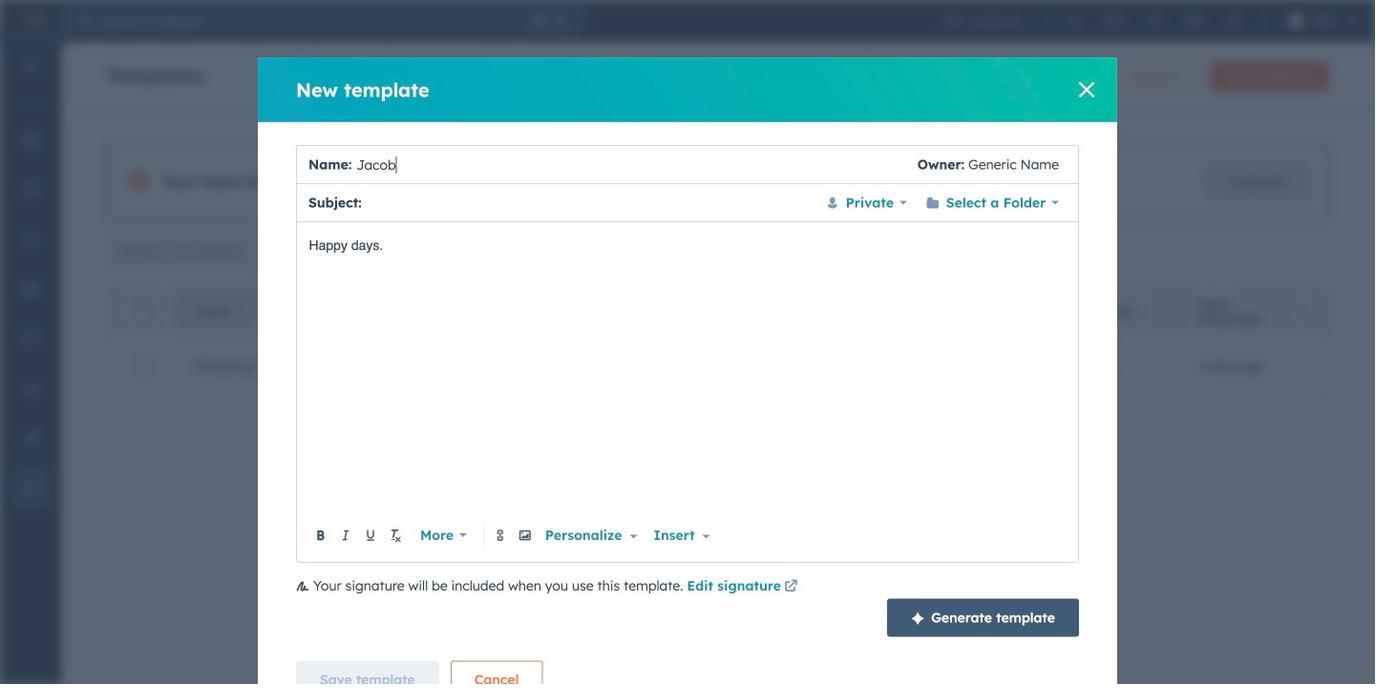 Task type: locate. For each thing, give the bounding box(es) containing it.
press to sort. element
[[1138, 305, 1146, 321], [1298, 305, 1305, 321]]

banner
[[107, 55, 1329, 92]]

None text field
[[352, 146, 917, 184]]

None text field
[[309, 234, 1067, 520]]

link opens in a new window image
[[784, 576, 798, 599], [784, 581, 798, 594]]

menu item
[[1219, 0, 1250, 42]]

menu
[[935, 0, 1364, 42], [0, 42, 61, 637]]

dialog
[[258, 57, 1117, 685]]

press to sort. image
[[1298, 305, 1305, 318]]

0 horizontal spatial menu
[[0, 42, 61, 637]]

0 horizontal spatial press to sort. element
[[1138, 305, 1146, 321]]

settings image
[[1187, 13, 1202, 29]]

Search HubSpot search field
[[92, 6, 525, 36]]

1 horizontal spatial press to sort. element
[[1298, 305, 1305, 321]]

help image
[[1147, 13, 1162, 29]]

2 press to sort. element from the left
[[1298, 305, 1305, 321]]



Task type: describe. For each thing, give the bounding box(es) containing it.
1 link opens in a new window image from the top
[[784, 576, 798, 599]]

generic name image
[[1289, 13, 1304, 29]]

marketplaces image
[[1107, 13, 1122, 29]]

press to sort. image
[[1138, 305, 1146, 318]]

2 link opens in a new window image from the top
[[784, 581, 798, 594]]

close image
[[1079, 82, 1094, 97]]

Search search field
[[107, 232, 332, 270]]

ascending sort. press to sort descending. image
[[237, 305, 244, 318]]

1 horizontal spatial menu
[[935, 0, 1364, 42]]

ascending sort. press to sort descending. element
[[237, 305, 244, 321]]

1 press to sort. element from the left
[[1138, 305, 1146, 321]]



Task type: vqa. For each thing, say whether or not it's contained in the screenshot.
1st Press to sort. Element from left
yes



